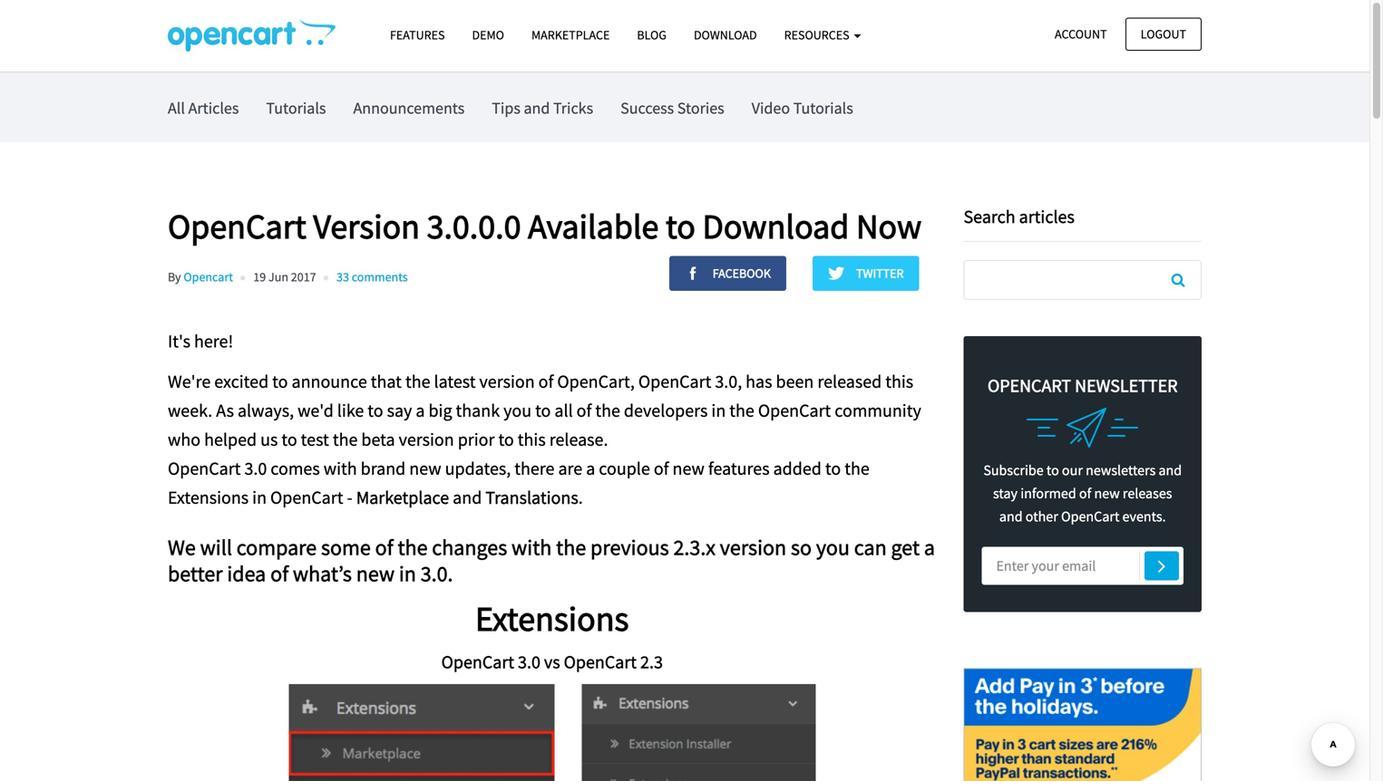 Task type: locate. For each thing, give the bounding box(es) containing it.
version down big
[[399, 429, 454, 451]]

tutorials right articles
[[266, 98, 326, 118]]

2 vertical spatial in
[[399, 560, 416, 588]]

it's
[[168, 330, 190, 353]]

0 horizontal spatial marketplace
[[356, 487, 449, 509]]

new left features
[[673, 458, 705, 480]]

0 horizontal spatial 3.0
[[244, 458, 267, 480]]

this up community
[[885, 371, 914, 393]]

in
[[711, 400, 726, 422], [252, 487, 267, 509], [399, 560, 416, 588]]

0 vertical spatial extensions
[[168, 487, 249, 509]]

with down translations
[[512, 534, 552, 561]]

1 horizontal spatial this
[[885, 371, 914, 393]]

in inside we will compare some of the changes with the previous 2.3.x version so you can get a better idea of what's new in 3.0.
[[399, 560, 416, 588]]

to left our
[[1047, 462, 1059, 480]]

opencart left vs
[[441, 651, 514, 674]]

0 vertical spatial 3.0
[[244, 458, 267, 480]]

0 vertical spatial download
[[694, 27, 757, 43]]

opencart right vs
[[564, 651, 637, 674]]

opencart
[[168, 205, 306, 248], [638, 371, 711, 393], [988, 375, 1071, 397], [758, 400, 831, 422], [168, 458, 241, 480], [270, 487, 343, 509], [1061, 508, 1120, 526], [441, 651, 514, 674], [564, 651, 637, 674]]

opencart version 3.0.0.0 available to download now image down the opencart 3.0 vs opencart 2.3
[[289, 685, 816, 782]]

download up facebook
[[702, 205, 849, 248]]

marketplace down brand on the left bottom
[[356, 487, 449, 509]]

new right what's
[[356, 560, 395, 588]]

2 horizontal spatial a
[[924, 534, 935, 561]]

will
[[200, 534, 232, 561]]

releases
[[1123, 485, 1172, 503]]

2.3
[[640, 651, 663, 674]]

2 vertical spatial a
[[924, 534, 935, 561]]

in up compare
[[252, 487, 267, 509]]

33 comments
[[336, 269, 408, 285]]

opencart down been
[[758, 400, 831, 422]]

-
[[347, 487, 353, 509]]

1 vertical spatial with
[[512, 534, 552, 561]]

you right the "thank"
[[503, 400, 532, 422]]

and
[[524, 98, 550, 118], [1159, 462, 1182, 480], [453, 487, 482, 509], [999, 508, 1023, 526]]

0 vertical spatial marketplace
[[531, 27, 610, 43]]

33
[[336, 269, 349, 285]]

0 vertical spatial a
[[416, 400, 425, 422]]

1 vertical spatial version
[[399, 429, 454, 451]]

social twitter image
[[828, 265, 854, 282]]

33 comments link
[[336, 269, 408, 285]]

2 vertical spatial version
[[720, 534, 787, 561]]

new right brand on the left bottom
[[409, 458, 441, 480]]

0 horizontal spatial in
[[252, 487, 267, 509]]

1 vertical spatial download
[[702, 205, 849, 248]]

newsletters
[[1086, 462, 1156, 480]]

added
[[773, 458, 822, 480]]

we're excited to announce that the latest version of opencart, opencart 3.0, has been released this week. as always, we'd like to say a big thank you to all of the developers in the opencart community who helped us to test the beta version prior to this release. opencart 3.0 comes with brand new updates, there are a couple of new features added to the extensions in opencart -
[[168, 371, 921, 509]]

and right tips
[[524, 98, 550, 118]]

twitter link
[[813, 256, 919, 291]]

latest
[[434, 371, 476, 393]]

opencart version 3.0.0.0 available to download now
[[168, 205, 922, 248]]

a right get
[[924, 534, 935, 561]]

marketplace inside 'link'
[[531, 27, 610, 43]]

social facebook image
[[685, 265, 710, 282]]

of down our
[[1079, 485, 1091, 503]]

like
[[337, 400, 364, 422]]

changes
[[432, 534, 507, 561]]

1 horizontal spatial marketplace
[[531, 27, 610, 43]]

extensions inside we're excited to announce that the latest version of opencart, opencart 3.0, has been released this week. as always, we'd like to say a big thank you to all of the developers in the opencart community who helped us to test the beta version prior to this release. opencart 3.0 comes with brand new updates, there are a couple of new features added to the extensions in opencart -
[[168, 487, 249, 509]]

release.
[[549, 429, 608, 451]]

demo link
[[458, 19, 518, 51]]

stories
[[677, 98, 724, 118]]

you right so
[[816, 534, 850, 561]]

stay
[[993, 485, 1018, 503]]

a inside we will compare some of the changes with the previous 2.3.x version so you can get a better idea of what's new in 3.0.
[[924, 534, 935, 561]]

this up there
[[518, 429, 546, 451]]

1 horizontal spatial in
[[399, 560, 416, 588]]

and down stay
[[999, 508, 1023, 526]]

some
[[321, 534, 371, 561]]

you
[[503, 400, 532, 422], [816, 534, 850, 561]]

demo
[[472, 27, 504, 43]]

the right added
[[845, 458, 870, 480]]

search articles
[[964, 205, 1075, 228]]

2 horizontal spatial version
[[720, 534, 787, 561]]

you inside we will compare some of the changes with the previous 2.3.x version so you can get a better idea of what's new in 3.0.
[[816, 534, 850, 561]]

marketplace up tricks
[[531, 27, 610, 43]]

0 horizontal spatial extensions
[[168, 487, 249, 509]]

0 vertical spatial version
[[479, 371, 535, 393]]

with up -
[[324, 458, 357, 480]]

version up the "thank"
[[479, 371, 535, 393]]

extensions up the opencart 3.0 vs opencart 2.3
[[475, 597, 629, 641]]

the left changes on the left bottom
[[398, 534, 428, 561]]

tutorials right video
[[793, 98, 853, 118]]

of right the couple
[[654, 458, 669, 480]]

community
[[835, 400, 921, 422]]

features
[[390, 27, 445, 43]]

1 vertical spatial a
[[586, 458, 595, 480]]

opencart down the informed
[[1061, 508, 1120, 526]]

1 horizontal spatial 3.0
[[518, 651, 540, 674]]

1 horizontal spatial version
[[479, 371, 535, 393]]

download right blog
[[694, 27, 757, 43]]

released
[[818, 371, 882, 393]]

1 vertical spatial extensions
[[475, 597, 629, 641]]

vs
[[544, 651, 560, 674]]

by opencart
[[168, 269, 233, 285]]

and up the "releases"
[[1159, 462, 1182, 480]]

a right are
[[586, 458, 595, 480]]

resources link
[[771, 19, 875, 51]]

account link
[[1039, 18, 1122, 51]]

download
[[694, 27, 757, 43], [702, 205, 849, 248]]

and inside tips and tricks link
[[524, 98, 550, 118]]

19 jun 2017
[[253, 269, 316, 285]]

we will compare some of the changes with the previous 2.3.x version so you can get a better idea of what's new in 3.0.
[[168, 534, 935, 588]]

features link
[[376, 19, 458, 51]]

1 horizontal spatial a
[[586, 458, 595, 480]]

1 horizontal spatial extensions
[[475, 597, 629, 641]]

opencart version 3.0.0.0 available to download now image
[[168, 19, 336, 52], [289, 685, 816, 782]]

paypal blog image
[[964, 649, 1202, 782]]

the right that
[[405, 371, 430, 393]]

success stories link
[[620, 73, 724, 142]]

brand
[[361, 458, 406, 480]]

1 horizontal spatial with
[[512, 534, 552, 561]]

0 horizontal spatial with
[[324, 458, 357, 480]]

3.0 down 'us'
[[244, 458, 267, 480]]

in left 3.0.
[[399, 560, 416, 588]]

jun
[[268, 269, 288, 285]]

2017
[[291, 269, 316, 285]]

we
[[168, 534, 196, 561]]

new down 'newsletters'
[[1094, 485, 1120, 503]]

3.0
[[244, 458, 267, 480], [518, 651, 540, 674]]

tips and tricks link
[[492, 73, 593, 142]]

3.0.0.0
[[427, 205, 521, 248]]

version left so
[[720, 534, 787, 561]]

with inside we will compare some of the changes with the previous 2.3.x version so you can get a better idea of what's new in 3.0.
[[512, 534, 552, 561]]

1 horizontal spatial you
[[816, 534, 850, 561]]

tutorials link
[[266, 73, 326, 142]]

now
[[856, 205, 922, 248]]

of inside subscribe to our newsletters and stay informed of new releases and other opencart events.
[[1079, 485, 1091, 503]]

0 horizontal spatial you
[[503, 400, 532, 422]]

a left big
[[416, 400, 425, 422]]

opencart down comes
[[270, 487, 343, 509]]

what's
[[293, 560, 352, 588]]

opencart down who
[[168, 458, 241, 480]]

version
[[479, 371, 535, 393], [399, 429, 454, 451], [720, 534, 787, 561]]

None text field
[[965, 261, 1201, 299]]

to
[[666, 205, 696, 248], [272, 371, 288, 393], [368, 400, 383, 422], [535, 400, 551, 422], [281, 429, 297, 451], [498, 429, 514, 451], [825, 458, 841, 480], [1047, 462, 1059, 480]]

of right some
[[375, 534, 393, 561]]

opencart version 3.0.0.0 available to download now image up articles
[[168, 19, 336, 52]]

1 vertical spatial you
[[816, 534, 850, 561]]

0 vertical spatial in
[[711, 400, 726, 422]]

big
[[429, 400, 452, 422]]

extensions up will
[[168, 487, 249, 509]]

opencart up 19
[[168, 205, 306, 248]]

video tutorials link
[[752, 73, 853, 142]]

1 vertical spatial marketplace
[[356, 487, 449, 509]]

1 vertical spatial 3.0
[[518, 651, 540, 674]]

twitter
[[854, 265, 904, 282]]

opencart inside subscribe to our newsletters and stay informed of new releases and other opencart events.
[[1061, 508, 1120, 526]]

marketplace for marketplace and translations .
[[356, 487, 449, 509]]

0 horizontal spatial this
[[518, 429, 546, 451]]

3.0 left vs
[[518, 651, 540, 674]]

opencart up the developers
[[638, 371, 711, 393]]

it's here!
[[168, 330, 233, 353]]

0 vertical spatial with
[[324, 458, 357, 480]]

this
[[885, 371, 914, 393], [518, 429, 546, 451]]

0 vertical spatial you
[[503, 400, 532, 422]]

test
[[301, 429, 329, 451]]

opencart newsletter
[[988, 375, 1178, 397]]

1 tutorials from the left
[[266, 98, 326, 118]]

of
[[538, 371, 554, 393], [577, 400, 592, 422], [654, 458, 669, 480], [1079, 485, 1091, 503], [375, 534, 393, 561], [270, 560, 289, 588]]

thank
[[456, 400, 500, 422]]

you inside we're excited to announce that the latest version of opencart, opencart 3.0, has been released this week. as always, we'd like to say a big thank you to all of the developers in the opencart community who helped us to test the beta version prior to this release. opencart 3.0 comes with brand new updates, there are a couple of new features added to the extensions in opencart -
[[503, 400, 532, 422]]

1 horizontal spatial tutorials
[[793, 98, 853, 118]]

19
[[253, 269, 266, 285]]

in down 3.0, in the right of the page
[[711, 400, 726, 422]]

1 vertical spatial in
[[252, 487, 267, 509]]

all
[[555, 400, 573, 422]]

always,
[[238, 400, 294, 422]]

the
[[405, 371, 430, 393], [595, 400, 620, 422], [729, 400, 754, 422], [333, 429, 358, 451], [845, 458, 870, 480], [398, 534, 428, 561], [556, 534, 586, 561]]

all
[[168, 98, 185, 118]]

0 horizontal spatial tutorials
[[266, 98, 326, 118]]

search
[[964, 205, 1016, 228]]



Task type: vqa. For each thing, say whether or not it's contained in the screenshot.
this to the right
yes



Task type: describe. For each thing, give the bounding box(es) containing it.
newsletter
[[1075, 375, 1178, 397]]

events.
[[1122, 508, 1166, 526]]

the down .
[[556, 534, 586, 561]]

video
[[752, 98, 790, 118]]

of right idea
[[270, 560, 289, 588]]

video tutorials
[[752, 98, 853, 118]]

idea
[[227, 560, 266, 588]]

here!
[[194, 330, 233, 353]]

updates,
[[445, 458, 511, 480]]

of right all
[[577, 400, 592, 422]]

new inside we will compare some of the changes with the previous 2.3.x version so you can get a better idea of what's new in 3.0.
[[356, 560, 395, 588]]

marketplace link
[[518, 19, 623, 51]]

the down 3.0, in the right of the page
[[729, 400, 754, 422]]

search image
[[1171, 273, 1185, 288]]

the down the like
[[333, 429, 358, 451]]

we're
[[168, 371, 211, 393]]

all articles link
[[168, 73, 239, 142]]

facebook link
[[669, 256, 786, 291]]

to right 'us'
[[281, 429, 297, 451]]

we'd
[[298, 400, 334, 422]]

0 horizontal spatial version
[[399, 429, 454, 451]]

of left opencart,
[[538, 371, 554, 393]]

angle right image
[[1158, 555, 1166, 577]]

couple
[[599, 458, 650, 480]]

to right prior
[[498, 429, 514, 451]]

logout
[[1141, 26, 1186, 42]]

and down updates,
[[453, 487, 482, 509]]

1 vertical spatial this
[[518, 429, 546, 451]]

say
[[387, 400, 412, 422]]

our
[[1062, 462, 1083, 480]]

tips and tricks
[[492, 98, 593, 118]]

so
[[791, 534, 812, 561]]

0 horizontal spatial a
[[416, 400, 425, 422]]

opencart up subscribe
[[988, 375, 1071, 397]]

2 horizontal spatial in
[[711, 400, 726, 422]]

informed
[[1021, 485, 1076, 503]]

prior
[[458, 429, 495, 451]]

opencart link
[[184, 269, 233, 285]]

to inside subscribe to our newsletters and stay informed of new releases and other opencart events.
[[1047, 462, 1059, 480]]

been
[[776, 371, 814, 393]]

0 vertical spatial opencart version 3.0.0.0 available to download now image
[[168, 19, 336, 52]]

3.0.
[[421, 560, 453, 588]]

facebook
[[710, 265, 771, 282]]

blog link
[[623, 19, 680, 51]]

can
[[854, 534, 887, 561]]

with inside we're excited to announce that the latest version of opencart, opencart 3.0, has been released this week. as always, we'd like to say a big thank you to all of the developers in the opencart community who helped us to test the beta version prior to this release. opencart 3.0 comes with brand new updates, there are a couple of new features added to the extensions in opencart -
[[324, 458, 357, 480]]

there
[[514, 458, 555, 480]]

1 vertical spatial opencart version 3.0.0.0 available to download now image
[[289, 685, 816, 782]]

excited
[[214, 371, 269, 393]]

.
[[578, 487, 583, 509]]

has
[[746, 371, 772, 393]]

2.3.x
[[673, 534, 716, 561]]

to left all
[[535, 400, 551, 422]]

the down opencart,
[[595, 400, 620, 422]]

who
[[168, 429, 201, 451]]

announcements
[[353, 98, 465, 118]]

opencart 3.0 vs opencart 2.3
[[441, 651, 663, 674]]

logout link
[[1125, 18, 1202, 51]]

resources
[[784, 27, 852, 43]]

as
[[216, 400, 234, 422]]

download link
[[680, 19, 771, 51]]

to up social facebook image
[[666, 205, 696, 248]]

new inside subscribe to our newsletters and stay informed of new releases and other opencart events.
[[1094, 485, 1120, 503]]

marketplace for marketplace
[[531, 27, 610, 43]]

to right added
[[825, 458, 841, 480]]

helped
[[204, 429, 257, 451]]

tricks
[[553, 98, 593, 118]]

blog
[[637, 27, 667, 43]]

to left say
[[368, 400, 383, 422]]

3.0 inside we're excited to announce that the latest version of opencart, opencart 3.0, has been released this week. as always, we'd like to say a big thank you to all of the developers in the opencart community who helped us to test the beta version prior to this release. opencart 3.0 comes with brand new updates, there are a couple of new features added to the extensions in opencart -
[[244, 458, 267, 480]]

announce
[[292, 371, 367, 393]]

by
[[168, 269, 181, 285]]

Enter your email text field
[[982, 547, 1184, 585]]

success
[[620, 98, 674, 118]]

version inside we will compare some of the changes with the previous 2.3.x version so you can get a better idea of what's new in 3.0.
[[720, 534, 787, 561]]

to up always,
[[272, 371, 288, 393]]

features
[[708, 458, 770, 480]]

2 tutorials from the left
[[793, 98, 853, 118]]

0 vertical spatial this
[[885, 371, 914, 393]]

3.0,
[[715, 371, 742, 393]]

comes
[[271, 458, 320, 480]]

compare
[[236, 534, 317, 561]]

are
[[558, 458, 582, 480]]

all articles
[[168, 98, 239, 118]]

account
[[1055, 26, 1107, 42]]

us
[[260, 429, 278, 451]]

better
[[168, 560, 223, 588]]

previous
[[590, 534, 669, 561]]

developers
[[624, 400, 708, 422]]

subscribe to our newsletters and stay informed of new releases and other opencart events.
[[983, 462, 1182, 526]]

version
[[313, 205, 420, 248]]

translations
[[486, 487, 578, 509]]

articles
[[1019, 205, 1075, 228]]

articles
[[188, 98, 239, 118]]

other
[[1026, 508, 1058, 526]]



